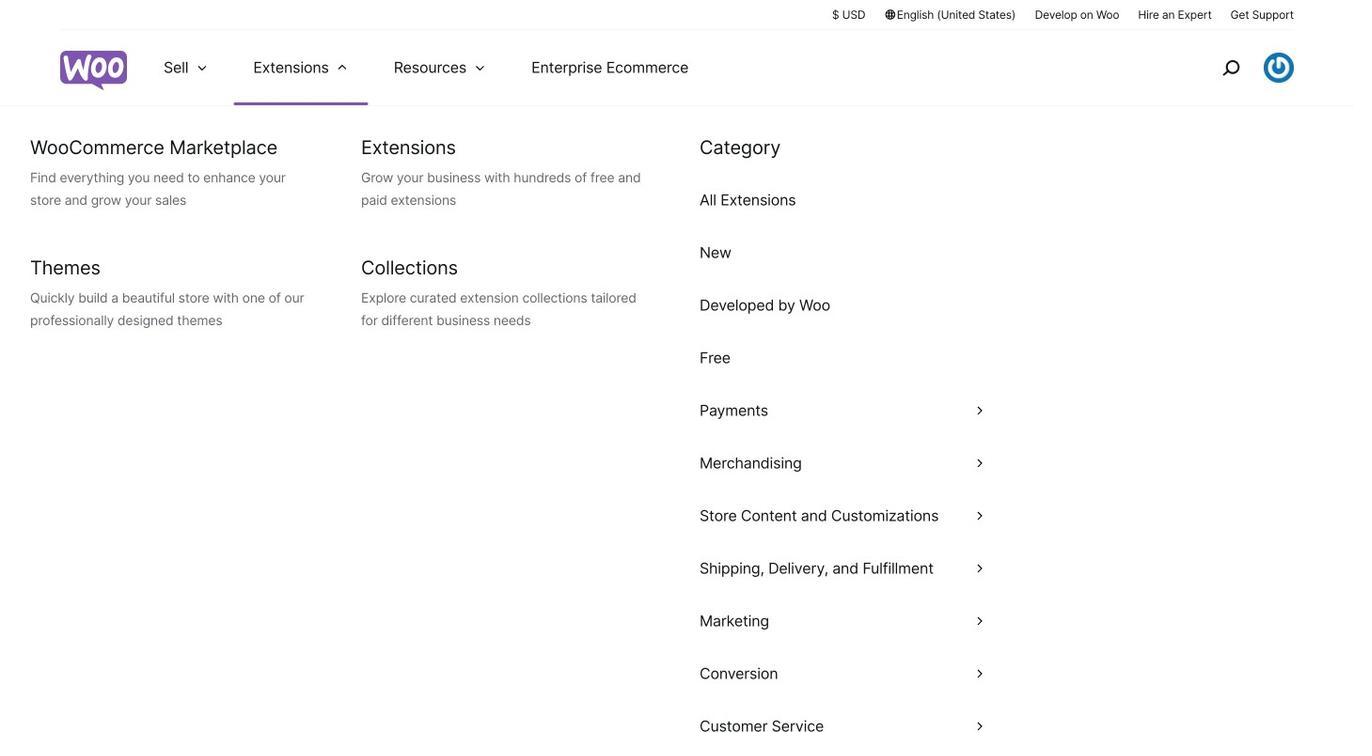 Task type: describe. For each thing, give the bounding box(es) containing it.
open account menu image
[[1264, 53, 1294, 83]]



Task type: vqa. For each thing, say whether or not it's contained in the screenshot.
Service navigation menu element
yes



Task type: locate. For each thing, give the bounding box(es) containing it.
service navigation menu element
[[1182, 37, 1294, 98]]

search image
[[1216, 53, 1246, 83]]



